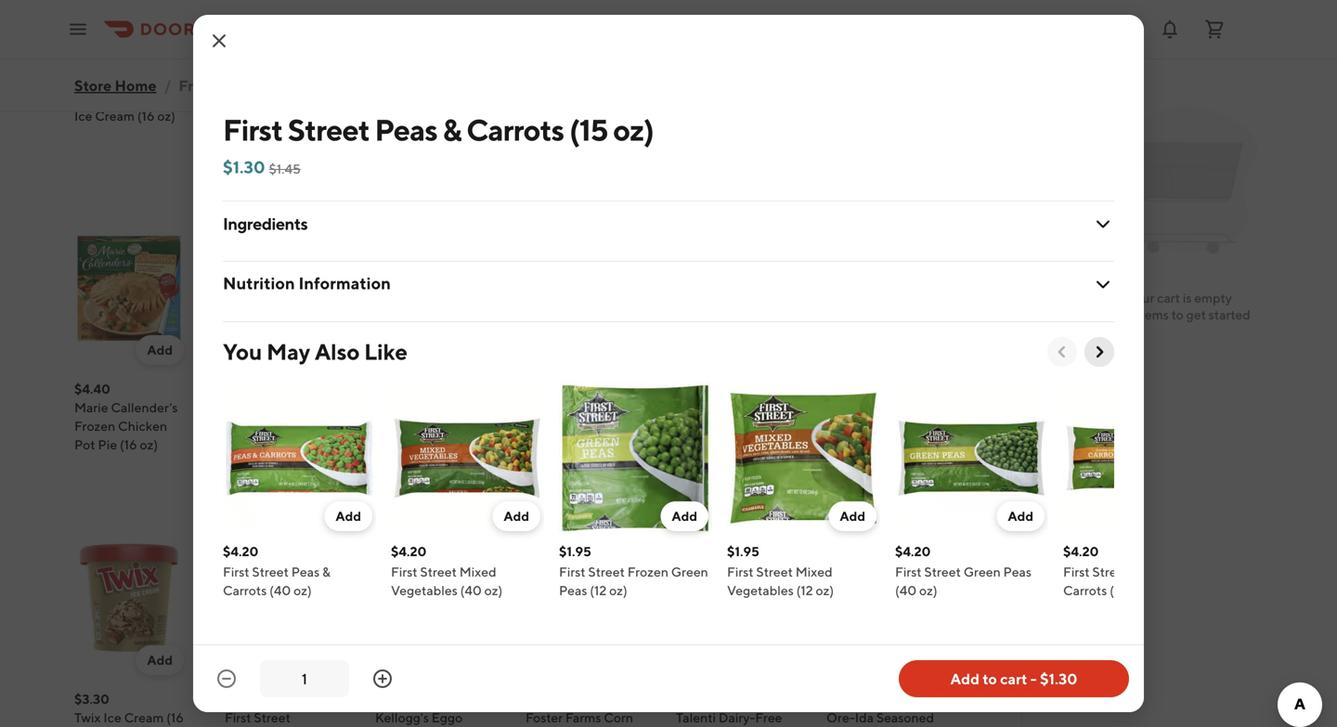 Task type: vqa. For each thing, say whether or not it's contained in the screenshot.
$6.60 at the right bottom of page
yes



Task type: locate. For each thing, give the bounding box(es) containing it.
green inside $4.20 first street green peas (40 oz)
[[964, 564, 1001, 580]]

(16 right pie at left
[[120, 437, 137, 452]]

add for $2.55 $2.75 first street
[[298, 653, 323, 668]]

1 horizontal spatial $1.45
[[562, 384, 585, 394]]

add inside 'your cart is empty add items to get started'
[[1109, 307, 1135, 322]]

$1.30 $1.45
[[223, 157, 301, 177]]

ice down premium
[[566, 127, 584, 142]]

1 (40 from the left
[[269, 583, 291, 598]]

0 horizontal spatial green
[[671, 564, 709, 580]]

$4.20 inside $4.20 first street mixed vegetables (40 oz)
[[391, 544, 427, 559]]

1 vertical spatial (16
[[120, 437, 137, 452]]

2 $1.95 from the left
[[727, 544, 760, 559]]

seasoned for eye
[[375, 418, 433, 434]]

crinkle
[[1132, 564, 1175, 580]]

oz) inside first street premium moose tracks ice cream (48 oz)
[[549, 145, 567, 161]]

x
[[256, 474, 262, 490]]

2 vertical spatial $1.30
[[1040, 670, 1078, 688]]

$3.30 inside the '$3.30 twix ice cream (16'
[[74, 692, 110, 707]]

first inside $1.95 first street mixed vegetables (12 oz)
[[727, 564, 754, 580]]

ice inside '$6.40 $6.60 ben & jerry's topped salted caramel brownie ice cream (15.2 oz)'
[[827, 456, 845, 471]]

2 $4.20 from the left
[[391, 544, 427, 559]]

callender's
[[111, 400, 178, 415]]

oz)
[[157, 108, 175, 124], [613, 112, 654, 147], [549, 145, 567, 161], [593, 418, 611, 434], [140, 437, 158, 452], [455, 437, 473, 452], [827, 474, 845, 490], [294, 583, 312, 598], [485, 583, 503, 598], [609, 583, 628, 598], [816, 583, 834, 598], [920, 583, 938, 598], [1134, 583, 1153, 598]]

$1.45 for $1.30 $1.45
[[269, 161, 301, 176]]

(16 inside $4.40 marie callender's frozen chicken pot pie (16 oz)
[[120, 437, 137, 452]]

0 horizontal spatial free
[[268, 418, 295, 434]]

ct) right '(4'
[[742, 437, 758, 452]]

(16 down the vanilla
[[137, 108, 155, 124]]

(12
[[225, 145, 242, 161], [590, 583, 607, 598], [797, 583, 813, 598]]

add for $3.30 snicker's vanilla ice cream (16 oz)
[[147, 32, 173, 47]]

previous button of carousel image
[[1053, 343, 1072, 361]]

$2.75
[[263, 694, 287, 705]]

0 vertical spatial free
[[268, 418, 295, 434]]

also
[[315, 339, 360, 365]]

home
[[115, 77, 157, 94]]

1 horizontal spatial pizza
[[421, 90, 452, 105]]

carrots
[[467, 112, 564, 147], [526, 418, 570, 434], [223, 583, 267, 598], [1064, 583, 1108, 598]]

1 horizontal spatial seasoned
[[877, 710, 934, 725]]

1 horizontal spatial cart
[[1158, 290, 1181, 306]]

$4.20 first street crinkle cut carrots (40 oz)
[[1064, 544, 1200, 598]]

first inside $4.20 first street mixed vegetables (40 oz)
[[391, 564, 418, 580]]

free down saver
[[268, 418, 295, 434]]

first inside '$1.30 $1.45 first street peas & carrots (15 oz)'
[[526, 400, 552, 415]]

dairy
[[753, 400, 784, 415]]

$1.45 inside '$1.30 $1.45 first street peas & carrots (15 oz)'
[[562, 384, 585, 394]]

0 horizontal spatial seasoned
[[375, 418, 433, 434]]

1 vertical spatial $1.30
[[526, 381, 559, 397]]

0 vertical spatial $1.45
[[269, 161, 301, 176]]

$4.20 first street green peas (40 oz)
[[895, 544, 1032, 598]]

$6.40
[[827, 381, 863, 397]]

0 vertical spatial $1.30
[[223, 157, 265, 177]]

popsicles
[[275, 437, 330, 452]]

ice down "snicker's"
[[74, 108, 92, 124]]

vegetables inside $4.20 first street mixed vegetables (40 oz)
[[391, 583, 458, 598]]

(40
[[269, 583, 291, 598], [460, 583, 482, 598], [895, 583, 917, 598], [1110, 583, 1132, 598]]

$1.30 for $1.30 $1.45
[[223, 157, 265, 177]]

/
[[164, 77, 171, 94]]

seasoned up medley
[[375, 418, 433, 434]]

talenti
[[676, 710, 716, 725]]

frozen inside $4.40 marie callender's frozen chicken pot pie (16 oz)
[[74, 418, 115, 434]]

2 horizontal spatial (12
[[797, 583, 813, 598]]

birds eye seasoned asian medley (10.8 oz)
[[375, 400, 473, 452]]

first inside first street premium moose tracks ice cream (48 oz)
[[526, 90, 552, 105]]

(12 for $1.95 first street mixed vegetables (12 oz)
[[797, 583, 813, 598]]

free inside $3.65 budget saver gluten free slushed popsicles cherry-pineapple (3 oz x 12 ct)
[[268, 418, 295, 434]]

1 vertical spatial to
[[983, 670, 998, 688]]

mixed inside $4.20 first street mixed vegetables (40 oz)
[[460, 564, 497, 580]]

free left ore-
[[756, 710, 783, 725]]

twix
[[74, 710, 101, 725]]

seasoned for ida
[[877, 710, 934, 725]]

$1.95
[[559, 544, 592, 559], [727, 544, 760, 559]]

2 mixed from the left
[[796, 564, 833, 580]]

$1.95 inside $1.95 first street frozen green peas (12 oz)
[[559, 544, 592, 559]]

totinos
[[375, 90, 418, 105]]

pizza inside the totinos pizza rolls combo (160 ct)
[[421, 90, 452, 105]]

0 vertical spatial (16
[[137, 108, 155, 124]]

frozen for $4.40 marie callender's frozen chicken pot pie (16 oz)
[[74, 418, 115, 434]]

first inside $4.20 first street green peas (40 oz)
[[895, 564, 922, 580]]

$4.20 inside $4.20 first street crinkle cut carrots (40 oz)
[[1064, 544, 1099, 559]]

first street green peas (40 oz) image
[[895, 382, 1049, 535]]

cream down caramel at the bottom right
[[847, 456, 887, 471]]

1 vertical spatial $1.45
[[562, 384, 585, 394]]

1 horizontal spatial mixed
[[796, 564, 833, 580]]

ice down caramel at the bottom right
[[827, 456, 845, 471]]

2 horizontal spatial $1.30
[[1040, 670, 1078, 688]]

0 horizontal spatial cart
[[1001, 670, 1028, 688]]

$1.30
[[223, 157, 265, 177], [526, 381, 559, 397], [1040, 670, 1078, 688]]

2 vegetables from the left
[[727, 583, 794, 598]]

mixed inside $1.95 first street mixed vegetables (12 oz)
[[796, 564, 833, 580]]

$3.30
[[74, 71, 110, 86], [74, 692, 110, 707]]

frozen inside $5.50 oreo frozen dairy dessert sandwich cookies (4 ct)
[[709, 400, 750, 415]]

1 horizontal spatial (12
[[590, 583, 607, 598]]

peas inside $4.20 first street green peas (40 oz)
[[1004, 564, 1032, 580]]

oz) inside $1.95 first street frozen green peas (12 oz)
[[609, 583, 628, 598]]

1 horizontal spatial vegetables
[[727, 583, 794, 598]]

$4.20 inside $4.20 first street peas & carrots (40 oz)
[[223, 544, 259, 559]]

peas
[[375, 112, 437, 147], [594, 400, 623, 415], [291, 564, 320, 580], [1004, 564, 1032, 580], [559, 583, 587, 598]]

cart left the is
[[1158, 290, 1181, 306]]

0 items, open order cart image
[[1204, 18, 1226, 40]]

first street peas & carrots (40 oz) image
[[223, 382, 376, 535]]

add for $1.95 first street mixed vegetables (12 oz)
[[840, 509, 866, 524]]

ingredients
[[223, 214, 308, 234]]

$1.30 inside '$1.30 $1.45 first street peas & carrots (15 oz)'
[[526, 381, 559, 397]]

cream down "snicker's"
[[95, 108, 135, 124]]

1 vegetables from the left
[[391, 583, 458, 598]]

ct) inside $5.50 oreo frozen dairy dessert sandwich cookies (4 ct)
[[742, 437, 758, 452]]

peas inside $1.95 first street frozen green peas (12 oz)
[[559, 583, 587, 598]]

1 $4.20 from the left
[[223, 544, 259, 559]]

1 text field
[[271, 669, 338, 689]]

ct) right the 12
[[280, 474, 296, 490]]

add to cart - $1.30 button
[[899, 660, 1130, 698]]

1 horizontal spatial green
[[964, 564, 1001, 580]]

open menu image
[[67, 18, 89, 40]]

cart inside button
[[1001, 670, 1028, 688]]

$2.55
[[225, 692, 260, 707]]

add for $4.40 marie callender's frozen chicken pot pie (16 oz)
[[147, 342, 173, 358]]

free inside "talenti dairy-free"
[[756, 710, 783, 725]]

brownie
[[879, 437, 928, 452]]

1 vertical spatial free
[[756, 710, 783, 725]]

0 horizontal spatial mixed
[[460, 564, 497, 580]]

to inside button
[[983, 670, 998, 688]]

$4.20 inside $4.20 first street green peas (40 oz)
[[895, 544, 931, 559]]

0 horizontal spatial (12
[[225, 145, 242, 161]]

moose
[[582, 108, 622, 124]]

first inside $1.95 first street frozen green peas (12 oz)
[[559, 564, 586, 580]]

ct) inside $3.65 budget saver gluten free slushed popsicles cherry-pineapple (3 oz x 12 ct)
[[280, 474, 296, 490]]

add inside add to cart - $1.30 button
[[951, 670, 980, 688]]

1 vertical spatial seasoned
[[877, 710, 934, 725]]

$3.10
[[375, 381, 408, 397]]

first street peas & carrots (15 oz) dialog
[[193, 0, 1217, 727]]

2 vertical spatial (16
[[166, 710, 184, 725]]

1 green from the left
[[671, 564, 709, 580]]

add for $3.30 twix ice cream (16
[[147, 653, 173, 668]]

$4.20 for $4.20 first street peas & carrots (40 oz)
[[223, 544, 259, 559]]

1 horizontal spatial $1.30
[[526, 381, 559, 397]]

1 vertical spatial $3.30
[[74, 692, 110, 707]]

pizza up (160
[[421, 90, 452, 105]]

street inside first street premium moose tracks ice cream (48 oz)
[[555, 90, 592, 105]]

you
[[223, 339, 262, 365]]

1 mixed from the left
[[460, 564, 497, 580]]

pockets
[[250, 90, 297, 105]]

gluten
[[225, 418, 266, 434]]

to
[[1172, 307, 1184, 322], [983, 670, 998, 688]]

store home link
[[74, 67, 157, 104]]

(12 inside $1.95 first street mixed vegetables (12 oz)
[[797, 583, 813, 598]]

0 vertical spatial (15
[[569, 112, 608, 147]]

salted
[[874, 418, 912, 434]]

(12 inside hot pockets sandwiches pepperoni pizza (12 ct)
[[225, 145, 242, 161]]

kellogg's eggo
[[375, 710, 476, 727]]

0 horizontal spatial $1.30
[[223, 157, 265, 177]]

frozen inside $1.95 first street frozen green peas (12 oz)
[[628, 564, 669, 580]]

ct) inside hot pockets sandwiches pepperoni pizza (12 ct)
[[244, 145, 260, 161]]

first inside $4.20 first street crinkle cut carrots (40 oz)
[[1064, 564, 1090, 580]]

seasoned
[[375, 418, 433, 434], [877, 710, 934, 725]]

cart
[[1158, 290, 1181, 306], [1001, 670, 1028, 688]]

notification bell image
[[1159, 18, 1182, 40]]

$1.95 inside $1.95 first street mixed vegetables (12 oz)
[[727, 544, 760, 559]]

nutrition information
[[223, 273, 391, 293]]

1 vertical spatial cart
[[1001, 670, 1028, 688]]

cream inside '$3.30 snicker's vanilla ice cream (16 oz)'
[[95, 108, 135, 124]]

0 vertical spatial $3.30
[[74, 71, 110, 86]]

0 vertical spatial to
[[1172, 307, 1184, 322]]

1 vertical spatial (15
[[572, 418, 590, 434]]

oz) inside $1.95 first street mixed vegetables (12 oz)
[[816, 583, 834, 598]]

ct) down pepperoni
[[244, 145, 260, 161]]

cut
[[1177, 564, 1200, 580]]

2 $3.30 from the top
[[74, 692, 110, 707]]

eggo
[[432, 710, 463, 725]]

seasoned right ida
[[877, 710, 934, 725]]

$4.20 for $4.20 first street crinkle cut carrots (40 oz)
[[1064, 544, 1099, 559]]

4 $4.20 from the left
[[1064, 544, 1099, 559]]

oz) inside the birds eye seasoned asian medley (10.8 oz)
[[455, 437, 473, 452]]

3 $4.20 from the left
[[895, 544, 931, 559]]

1 $3.30 from the top
[[74, 71, 110, 86]]

first inside $4.20 first street peas & carrots (40 oz)
[[223, 564, 250, 580]]

add
[[147, 32, 173, 47], [1109, 307, 1135, 322], [147, 342, 173, 358], [298, 342, 323, 358], [336, 509, 361, 524], [504, 509, 529, 524], [672, 509, 698, 524], [840, 509, 866, 524], [1008, 509, 1034, 524], [147, 653, 173, 668], [298, 653, 323, 668], [900, 653, 925, 668], [951, 670, 980, 688]]

2 (40 from the left
[[460, 583, 482, 598]]

slushed
[[225, 437, 272, 452]]

your
[[1128, 290, 1155, 306]]

$2.55 $2.75 first street
[[225, 692, 331, 727]]

$3.30 up twix
[[74, 692, 110, 707]]

ct) down rolls
[[451, 108, 467, 124]]

green inside $1.95 first street frozen green peas (12 oz)
[[671, 564, 709, 580]]

1 horizontal spatial $1.95
[[727, 544, 760, 559]]

$1.45 inside $1.30 $1.45
[[269, 161, 301, 176]]

pizza down sandwiches
[[289, 127, 320, 142]]

empty retail cart image
[[1093, 93, 1267, 268]]

0 horizontal spatial $1.95
[[559, 544, 592, 559]]

seasoned inside the birds eye seasoned asian medley (10.8 oz)
[[375, 418, 433, 434]]

$1.95 for $1.95 first street frozen green peas (12 oz)
[[559, 544, 592, 559]]

0 vertical spatial seasoned
[[375, 418, 433, 434]]

3 (40 from the left
[[895, 583, 917, 598]]

oz) inside $4.20 first street peas & carrots (40 oz)
[[294, 583, 312, 598]]

ice inside '$3.30 snicker's vanilla ice cream (16 oz)'
[[74, 108, 92, 124]]

$3.30 inside '$3.30 snicker's vanilla ice cream (16 oz)'
[[74, 71, 110, 86]]

mixed
[[460, 564, 497, 580], [796, 564, 833, 580]]

ice right twix
[[103, 710, 122, 725]]

chicken
[[118, 418, 167, 434]]

1 horizontal spatial to
[[1172, 307, 1184, 322]]

(16 right twix
[[166, 710, 184, 725]]

add button
[[136, 25, 184, 55], [136, 25, 184, 55], [136, 335, 184, 365], [136, 335, 184, 365], [286, 335, 334, 365], [286, 335, 334, 365], [325, 502, 372, 531], [325, 502, 372, 531], [493, 502, 541, 531], [493, 502, 541, 531], [661, 502, 709, 531], [661, 502, 709, 531], [829, 502, 877, 531], [829, 502, 877, 531], [997, 502, 1045, 531], [997, 502, 1045, 531], [136, 646, 184, 675], [136, 646, 184, 675], [286, 646, 334, 675], [286, 646, 334, 675], [888, 646, 936, 675], [888, 646, 936, 675]]

vegetables inside $1.95 first street mixed vegetables (12 oz)
[[727, 583, 794, 598]]

0 horizontal spatial to
[[983, 670, 998, 688]]

frozen for store home / frozen
[[179, 77, 227, 94]]

$3.30 for snicker's
[[74, 71, 110, 86]]

(15
[[569, 112, 608, 147], [572, 418, 590, 434]]

totinos pizza rolls combo (160 ct)
[[375, 90, 484, 124]]

cream down moose
[[586, 127, 626, 142]]

frozen
[[74, 68, 166, 103], [179, 77, 227, 94], [709, 400, 750, 415], [74, 418, 115, 434], [628, 564, 669, 580]]

2 green from the left
[[964, 564, 1001, 580]]

dessert
[[676, 418, 721, 434]]

seasoned inside ore-ida seasoned
[[877, 710, 934, 725]]

ct) inside the totinos pizza rolls combo (160 ct)
[[451, 108, 467, 124]]

ct)
[[451, 108, 467, 124], [244, 145, 260, 161], [742, 437, 758, 452], [280, 474, 296, 490]]

add to cart - $1.30
[[951, 670, 1078, 688]]

0 horizontal spatial vegetables
[[391, 583, 458, 598]]

$4.20 first street peas & carrots (40 oz)
[[223, 544, 331, 598]]

1 $1.95 from the left
[[559, 544, 592, 559]]

0 horizontal spatial $1.45
[[269, 161, 301, 176]]

empty
[[1195, 290, 1233, 306]]

pineapple
[[271, 456, 331, 471]]

cream right twix
[[124, 710, 164, 725]]

farms
[[566, 710, 601, 725]]

street inside $4.20 first street green peas (40 oz)
[[925, 564, 961, 580]]

0 vertical spatial pizza
[[421, 90, 452, 105]]

green
[[671, 564, 709, 580], [964, 564, 1001, 580]]

increase quantity by 1 image
[[372, 668, 394, 690]]

$1.30 inside button
[[1040, 670, 1078, 688]]

1 horizontal spatial free
[[756, 710, 783, 725]]

&
[[443, 112, 461, 147], [625, 400, 633, 415], [853, 400, 861, 415], [322, 564, 331, 580]]

first street mixed vegetables (40 oz) image
[[391, 382, 544, 535]]

first
[[526, 90, 552, 105], [223, 112, 283, 147], [526, 400, 552, 415], [223, 564, 250, 580], [391, 564, 418, 580], [559, 564, 586, 580], [727, 564, 754, 580], [895, 564, 922, 580], [1064, 564, 1090, 580], [225, 710, 251, 725]]

1 vertical spatial pizza
[[289, 127, 320, 142]]

to left get at the right top of the page
[[1172, 307, 1184, 322]]

$3.30 twix ice cream (16
[[74, 692, 184, 727]]

(16
[[137, 108, 155, 124], [120, 437, 137, 452], [166, 710, 184, 725]]

4 (40 from the left
[[1110, 583, 1132, 598]]

(12 inside $1.95 first street frozen green peas (12 oz)
[[590, 583, 607, 598]]

$1.30 for $1.30 $1.45 first street peas & carrots (15 oz)
[[526, 381, 559, 397]]

cart left -
[[1001, 670, 1028, 688]]

0 horizontal spatial pizza
[[289, 127, 320, 142]]

items
[[1137, 307, 1169, 322]]

to left -
[[983, 670, 998, 688]]

(15 inside '$1.30 $1.45 first street peas & carrots (15 oz)'
[[572, 418, 590, 434]]

information
[[299, 273, 391, 293]]

$3.30 up "snicker's"
[[74, 71, 110, 86]]

kellogg's
[[375, 710, 429, 725]]

0 vertical spatial cart
[[1158, 290, 1181, 306]]



Task type: describe. For each thing, give the bounding box(es) containing it.
carrots inside '$1.30 $1.45 first street peas & carrots (15 oz)'
[[526, 418, 570, 434]]

street inside '$1.30 $1.45 first street peas & carrots (15 oz)'
[[555, 400, 592, 415]]

hot pockets sandwiches pepperoni pizza (12 ct)
[[225, 90, 320, 161]]

add for $3.65 budget saver gluten free slushed popsicles cherry-pineapple (3 oz x 12 ct)
[[298, 342, 323, 358]]

pot
[[74, 437, 95, 452]]

(10.8
[[422, 437, 452, 452]]

asian
[[436, 418, 468, 434]]

ben
[[827, 400, 850, 415]]

frozen for $1.95 first street frozen green peas (12 oz)
[[628, 564, 669, 580]]

(4
[[727, 437, 739, 452]]

$4.20 for $4.20 first street green peas (40 oz)
[[895, 544, 931, 559]]

(48
[[526, 145, 546, 161]]

next button of carousel image
[[1091, 343, 1109, 361]]

cream inside the '$3.30 twix ice cream (16'
[[124, 710, 164, 725]]

cherry-
[[225, 456, 271, 471]]

hot
[[225, 90, 247, 105]]

add for $4.20 first street peas & carrots (40 oz)
[[336, 509, 361, 524]]

sandwich
[[724, 418, 782, 434]]

ice inside first street premium moose tracks ice cream (48 oz)
[[566, 127, 584, 142]]

talenti dairy-free
[[676, 710, 783, 727]]

$4.40
[[74, 381, 110, 397]]

topped
[[827, 418, 872, 434]]

mixed for (12
[[796, 564, 833, 580]]

vanilla
[[130, 90, 170, 105]]

sandwiches
[[225, 108, 295, 124]]

ice inside the '$3.30 twix ice cream (16'
[[103, 710, 122, 725]]

may
[[267, 339, 310, 365]]

carrots inside $4.20 first street crinkle cut carrots (40 oz)
[[1064, 583, 1108, 598]]

oz) inside $4.40 marie callender's frozen chicken pot pie (16 oz)
[[140, 437, 158, 452]]

& inside $4.20 first street peas & carrots (40 oz)
[[322, 564, 331, 580]]

(15 inside first street peas & carrots (15 oz) dialog
[[569, 112, 608, 147]]

snicker's
[[74, 90, 127, 105]]

oz) inside $4.20 first street crinkle cut carrots (40 oz)
[[1134, 583, 1153, 598]]

ida
[[855, 710, 874, 725]]

$3.30 snicker's vanilla ice cream (16 oz)
[[74, 71, 175, 124]]

street inside $1.95 first street frozen green peas (12 oz)
[[588, 564, 625, 580]]

$1.45 for $1.30 $1.45 first street peas & carrots (15 oz)
[[562, 384, 585, 394]]

ore-ida seasoned
[[827, 710, 934, 727]]

$1.95 first street frozen green peas (12 oz)
[[559, 544, 709, 598]]

peas inside '$1.30 $1.45 first street peas & carrots (15 oz)'
[[594, 400, 623, 415]]

$4.20 first street mixed vegetables (40 oz)
[[391, 544, 503, 598]]

decrease quantity by 1 image
[[216, 668, 238, 690]]

cream inside first street premium moose tracks ice cream (48 oz)
[[586, 127, 626, 142]]

(15.2
[[890, 456, 918, 471]]

get
[[1187, 307, 1207, 322]]

close image
[[208, 30, 230, 52]]

street inside $4.20 first street peas & carrots (40 oz)
[[252, 564, 289, 580]]

medley
[[375, 437, 420, 452]]

store
[[74, 77, 112, 94]]

$3.65
[[225, 381, 259, 397]]

& inside '$1.30 $1.45 first street peas & carrots (15 oz)'
[[625, 400, 633, 415]]

add for $4.20 first street mixed vegetables (40 oz)
[[504, 509, 529, 524]]

marie
[[74, 400, 108, 415]]

jerry's
[[864, 400, 902, 415]]

(160
[[422, 108, 449, 124]]

add for $1.95 first street frozen green peas (12 oz)
[[672, 509, 698, 524]]

$5.50 oreo frozen dairy dessert sandwich cookies (4 ct)
[[676, 381, 784, 452]]

mixed for (40
[[460, 564, 497, 580]]

is
[[1183, 290, 1192, 306]]

eye
[[408, 400, 431, 415]]

foster
[[526, 710, 563, 725]]

carrots inside $4.20 first street peas & carrots (40 oz)
[[223, 583, 267, 598]]

cart inside 'your cart is empty add items to get started'
[[1158, 290, 1181, 306]]

pepperoni
[[225, 127, 286, 142]]

vegetables for $4.20
[[391, 583, 458, 598]]

$4.20 for $4.20 first street mixed vegetables (40 oz)
[[391, 544, 427, 559]]

peas inside $4.20 first street peas & carrots (40 oz)
[[291, 564, 320, 580]]

street inside $4.20 first street crinkle cut carrots (40 oz)
[[1093, 564, 1129, 580]]

started
[[1209, 307, 1251, 322]]

cream inside '$6.40 $6.60 ben & jerry's topped salted caramel brownie ice cream (15.2 oz)'
[[847, 456, 887, 471]]

(40 inside $4.20 first street crinkle cut carrots (40 oz)
[[1110, 583, 1132, 598]]

$5.50
[[676, 381, 713, 397]]

to inside 'your cart is empty add items to get started'
[[1172, 307, 1184, 322]]

oz) inside '$3.30 snicker's vanilla ice cream (16 oz)'
[[157, 108, 175, 124]]

store home / frozen
[[74, 77, 227, 94]]

dairy-
[[719, 710, 756, 725]]

(16 inside the '$3.30 twix ice cream (16'
[[166, 710, 184, 725]]

first street premium moose tracks ice cream (48 oz)
[[526, 90, 626, 161]]

street inside $2.55 $2.75 first street
[[254, 710, 291, 725]]

oreo
[[676, 400, 707, 415]]

your cart is empty add items to get started
[[1109, 290, 1251, 322]]

like
[[364, 339, 408, 365]]

foster farms corn
[[526, 710, 633, 727]]

$6.60
[[867, 384, 892, 394]]

vegetables for $1.95
[[727, 583, 794, 598]]

first street mixed vegetables (12 oz) image
[[727, 382, 881, 535]]

nutrition information button
[[223, 262, 1115, 307]]

$3.65 budget saver gluten free slushed popsicles cherry-pineapple (3 oz x 12 ct)
[[225, 381, 331, 490]]

$1.95 for $1.95 first street mixed vegetables (12 oz)
[[727, 544, 760, 559]]

corn
[[604, 710, 633, 725]]

$6.40 $6.60 ben & jerry's topped salted caramel brownie ice cream (15.2 oz)
[[827, 381, 928, 490]]

premium
[[526, 108, 580, 124]]

nutrition
[[223, 273, 295, 293]]

oz) inside $4.20 first street green peas (40 oz)
[[920, 583, 938, 598]]

first street frozen green peas (12 oz) image
[[559, 382, 712, 535]]

saver
[[272, 400, 305, 415]]

$4.40 marie callender's frozen chicken pot pie (16 oz)
[[74, 381, 178, 452]]

street inside $4.20 first street mixed vegetables (40 oz)
[[420, 564, 457, 580]]

first street peas & carrots (15 oz)
[[223, 112, 654, 147]]

add for $4.20 first street green peas (40 oz)
[[1008, 509, 1034, 524]]

combo
[[375, 108, 419, 124]]

(12 for hot pockets sandwiches pepperoni pizza (12 ct)
[[225, 145, 242, 161]]

tracks
[[526, 127, 563, 142]]

(40 inside $4.20 first street peas & carrots (40 oz)
[[269, 583, 291, 598]]

you may also like
[[223, 339, 408, 365]]

ore-
[[827, 710, 855, 725]]

oz) inside $4.20 first street mixed vegetables (40 oz)
[[485, 583, 503, 598]]

oz) inside '$1.30 $1.45 first street peas & carrots (15 oz)'
[[593, 418, 611, 434]]

(40 inside $4.20 first street mixed vegetables (40 oz)
[[460, 583, 482, 598]]

first inside $2.55 $2.75 first street
[[225, 710, 251, 725]]

(16 inside '$3.30 snicker's vanilla ice cream (16 oz)'
[[137, 108, 155, 124]]

caramel
[[827, 437, 877, 452]]

oz) inside '$6.40 $6.60 ben & jerry's topped salted caramel brownie ice cream (15.2 oz)'
[[827, 474, 845, 490]]

& inside '$6.40 $6.60 ben & jerry's topped salted caramel brownie ice cream (15.2 oz)'
[[853, 400, 861, 415]]

birds
[[375, 400, 406, 415]]

$1.95 first street mixed vegetables (12 oz)
[[727, 544, 834, 598]]

ingredients button
[[223, 202, 1115, 246]]

(3
[[225, 474, 237, 490]]

street inside $1.95 first street mixed vegetables (12 oz)
[[757, 564, 793, 580]]

rolls
[[455, 90, 484, 105]]

pizza inside hot pockets sandwiches pepperoni pizza (12 ct)
[[289, 127, 320, 142]]

(40 inside $4.20 first street green peas (40 oz)
[[895, 583, 917, 598]]

$3.30 for twix
[[74, 692, 110, 707]]



